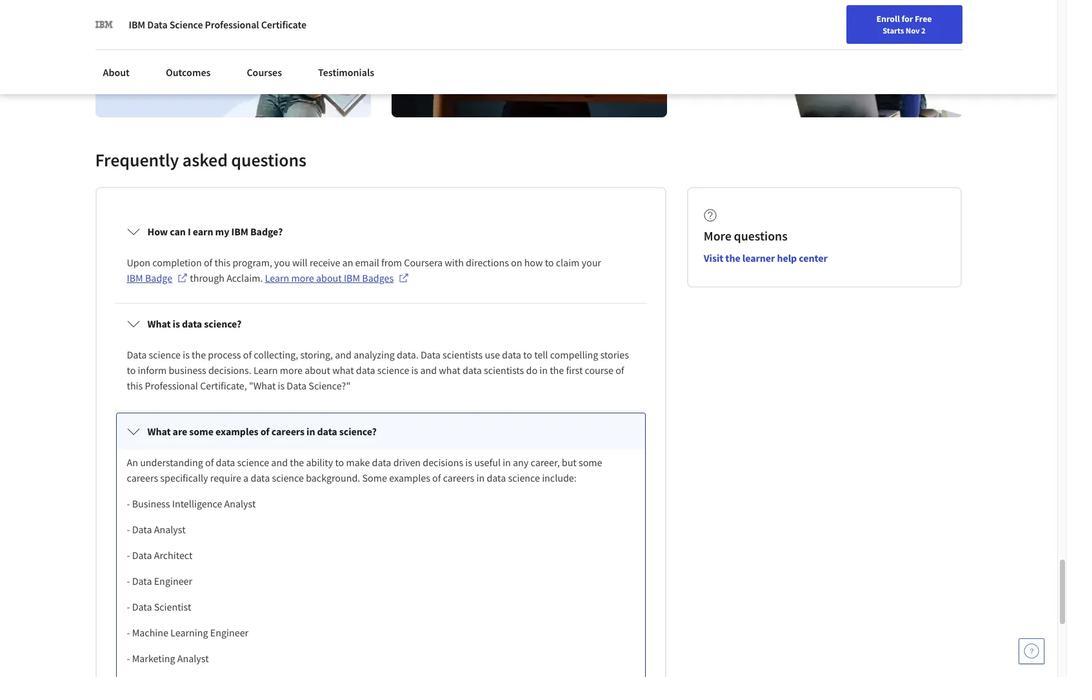 Task type: vqa. For each thing, say whether or not it's contained in the screenshot.
email on the top left of the page
yes



Task type: locate. For each thing, give the bounding box(es) containing it.
- left machine
[[127, 627, 130, 639]]

1 horizontal spatial engineer
[[210, 627, 249, 639]]

1 what from the left
[[332, 364, 354, 377]]

in
[[540, 364, 548, 377], [307, 425, 315, 438], [503, 456, 511, 469], [477, 472, 485, 485]]

this down "inform"
[[127, 379, 143, 392]]

data left science?"
[[287, 379, 307, 392]]

0 horizontal spatial professional
[[145, 379, 198, 392]]

of down stories
[[616, 364, 624, 377]]

5 - from the top
[[127, 601, 130, 614]]

acclaim.
[[227, 272, 263, 285]]

0 horizontal spatial what
[[332, 364, 354, 377]]

2 horizontal spatial and
[[420, 364, 437, 377]]

of
[[204, 256, 212, 269], [243, 348, 252, 361], [616, 364, 624, 377], [260, 425, 270, 438], [205, 456, 214, 469], [432, 472, 441, 485]]

0 horizontal spatial this
[[127, 379, 143, 392]]

analyst down learning
[[177, 652, 209, 665]]

- data engineer
[[127, 575, 192, 588]]

examples inside an understanding of data science and the ability to make data driven decisions is useful in any career, but some careers specifically require a data science background. some examples of careers in data science include:
[[389, 472, 430, 485]]

the left ability at the left bottom
[[290, 456, 304, 469]]

starts
[[883, 25, 904, 35]]

about
[[316, 272, 342, 285], [305, 364, 330, 377]]

upon completion of this program, you will receive an email from coursera with directions on how to claim your
[[127, 256, 603, 269]]

0 vertical spatial more
[[291, 272, 314, 285]]

some right are
[[189, 425, 214, 438]]

ibm image
[[95, 15, 113, 34]]

1 horizontal spatial examples
[[389, 472, 430, 485]]

- left business
[[127, 497, 130, 510]]

ibm right the my
[[231, 225, 248, 238]]

visit
[[704, 252, 724, 265]]

1 vertical spatial some
[[579, 456, 602, 469]]

1 vertical spatial learn
[[254, 364, 278, 377]]

None search field
[[184, 8, 494, 34]]

4 - from the top
[[127, 575, 130, 588]]

data down useful
[[487, 472, 506, 485]]

professional down business
[[145, 379, 198, 392]]

some inside an understanding of data science and the ability to make data driven decisions is useful in any career, but some careers specifically require a data science background. some examples of careers in data science include:
[[579, 456, 602, 469]]

tell
[[534, 348, 548, 361]]

0 horizontal spatial examples
[[216, 425, 258, 438]]

this up through acclaim.
[[215, 256, 231, 269]]

engineer down the architect
[[154, 575, 192, 588]]

- data analyst
[[127, 523, 186, 536]]

1 vertical spatial what
[[147, 425, 171, 438]]

is down opens in a new tab icon
[[173, 317, 180, 330]]

more down will
[[291, 272, 314, 285]]

0 vertical spatial questions
[[231, 148, 307, 172]]

include:
[[542, 472, 577, 485]]

coursera
[[404, 256, 443, 269]]

about
[[103, 66, 130, 79]]

to up the background.
[[335, 456, 344, 469]]

data left do
[[463, 364, 482, 377]]

data down - data analyst
[[132, 549, 152, 562]]

- for - marketing analyst
[[127, 652, 130, 665]]

program,
[[233, 256, 272, 269]]

of down "what
[[260, 425, 270, 438]]

what left are
[[147, 425, 171, 438]]

the right the visit at the right top
[[726, 252, 741, 265]]

professional
[[205, 18, 259, 31], [145, 379, 198, 392]]

- for - data engineer
[[127, 575, 130, 588]]

0 horizontal spatial science?
[[204, 317, 242, 330]]

learn more about ibm badges link
[[265, 270, 409, 286]]

opens in a new tab image
[[177, 273, 188, 283]]

show notifications image
[[883, 16, 899, 32]]

is right "what
[[278, 379, 285, 392]]

directions
[[466, 256, 509, 269]]

outcomes
[[166, 66, 211, 79]]

will
[[292, 256, 308, 269]]

what
[[332, 364, 354, 377], [439, 364, 461, 377]]

1 horizontal spatial careers
[[272, 425, 305, 438]]

0 vertical spatial what
[[147, 317, 171, 330]]

0 horizontal spatial scientists
[[443, 348, 483, 361]]

science? up process
[[204, 317, 242, 330]]

0 vertical spatial engineer
[[154, 575, 192, 588]]

frequently
[[95, 148, 179, 172]]

science?
[[204, 317, 242, 330], [339, 425, 377, 438]]

scientists left the use
[[443, 348, 483, 361]]

how can i earn my ibm badge? button
[[116, 214, 645, 250]]

0 vertical spatial science?
[[204, 317, 242, 330]]

require
[[210, 472, 241, 485]]

0 vertical spatial professional
[[205, 18, 259, 31]]

1 horizontal spatial and
[[335, 348, 352, 361]]

about inside data science is the process of collecting, storing, and analyzing data. data scientists use data to tell compelling stories to inform business decisions. learn more about what data science is and what data scientists do in the first course of this professional certificate, "what is data science?"
[[305, 364, 330, 377]]

science down data.
[[377, 364, 409, 377]]

careers down "what
[[272, 425, 305, 438]]

badge?
[[250, 225, 283, 238]]

use
[[485, 348, 500, 361]]

professional right science
[[205, 18, 259, 31]]

the inside an understanding of data science and the ability to make data driven decisions is useful in any career, but some careers specifically require a data science background. some examples of careers in data science include:
[[290, 456, 304, 469]]

the
[[726, 252, 741, 265], [192, 348, 206, 361], [550, 364, 564, 377], [290, 456, 304, 469]]

on
[[511, 256, 522, 269]]

1 vertical spatial this
[[127, 379, 143, 392]]

in right do
[[540, 364, 548, 377]]

science
[[149, 348, 181, 361], [377, 364, 409, 377], [237, 456, 269, 469], [272, 472, 304, 485], [508, 472, 540, 485]]

of right process
[[243, 348, 252, 361]]

learn
[[265, 272, 289, 285], [254, 364, 278, 377]]

0 vertical spatial this
[[215, 256, 231, 269]]

understanding
[[140, 456, 203, 469]]

frequently asked questions
[[95, 148, 307, 172]]

an
[[127, 456, 138, 469]]

scientists down the use
[[484, 364, 524, 377]]

data up machine
[[132, 601, 152, 614]]

ibm down an
[[344, 272, 360, 285]]

data right data.
[[421, 348, 441, 361]]

- left marketing
[[127, 652, 130, 665]]

learn up "what
[[254, 364, 278, 377]]

2 - from the top
[[127, 523, 130, 536]]

about inside learn more about ibm badges link
[[316, 272, 342, 285]]

email
[[355, 256, 379, 269]]

about down receive
[[316, 272, 342, 285]]

free
[[915, 13, 932, 25]]

1 vertical spatial engineer
[[210, 627, 249, 639]]

some right but
[[579, 456, 602, 469]]

0 vertical spatial some
[[189, 425, 214, 438]]

analyst up the architect
[[154, 523, 186, 536]]

badges
[[362, 272, 394, 285]]

learn down the you
[[265, 272, 289, 285]]

7 - from the top
[[127, 652, 130, 665]]

science up "inform"
[[149, 348, 181, 361]]

what down badge
[[147, 317, 171, 330]]

background.
[[306, 472, 360, 485]]

marketing
[[132, 652, 175, 665]]

questions up learner
[[734, 228, 788, 244]]

data right "a" at bottom left
[[251, 472, 270, 485]]

some
[[189, 425, 214, 438], [579, 456, 602, 469]]

- up - data architect
[[127, 523, 130, 536]]

0 vertical spatial scientists
[[443, 348, 483, 361]]

0 horizontal spatial some
[[189, 425, 214, 438]]

scientist
[[154, 601, 191, 614]]

1 vertical spatial questions
[[734, 228, 788, 244]]

analyst
[[224, 497, 256, 510], [154, 523, 186, 536], [177, 652, 209, 665]]

1 vertical spatial scientists
[[484, 364, 524, 377]]

0 horizontal spatial engineer
[[154, 575, 192, 588]]

1 vertical spatial examples
[[389, 472, 430, 485]]

1 vertical spatial about
[[305, 364, 330, 377]]

science?"
[[309, 379, 351, 392]]

of inside dropdown button
[[260, 425, 270, 438]]

engineer right learning
[[210, 627, 249, 639]]

what
[[147, 317, 171, 330], [147, 425, 171, 438]]

analyzing
[[354, 348, 395, 361]]

collapsed list
[[112, 209, 650, 678]]

a
[[243, 472, 249, 485]]

- for - data scientist
[[127, 601, 130, 614]]

help center image
[[1024, 644, 1040, 659]]

collecting,
[[254, 348, 298, 361]]

more inside data science is the process of collecting, storing, and analyzing data. data scientists use data to tell compelling stories to inform business decisions. learn more about what data science is and what data scientists do in the first course of this professional certificate, "what is data science?"
[[280, 364, 303, 377]]

data left science
[[147, 18, 168, 31]]

0 horizontal spatial and
[[271, 456, 288, 469]]

0 vertical spatial learn
[[265, 272, 289, 285]]

1 horizontal spatial this
[[215, 256, 231, 269]]

in up ability at the left bottom
[[307, 425, 315, 438]]

certificate,
[[200, 379, 247, 392]]

more
[[291, 272, 314, 285], [280, 364, 303, 377]]

some inside dropdown button
[[189, 425, 214, 438]]

enroll for free starts nov 2
[[877, 13, 932, 35]]

about down storing,
[[305, 364, 330, 377]]

- down - data analyst
[[127, 549, 130, 562]]

1 horizontal spatial what
[[439, 364, 461, 377]]

- machine learning engineer
[[127, 627, 249, 639]]

1 - from the top
[[127, 497, 130, 510]]

1 vertical spatial more
[[280, 364, 303, 377]]

data up ability at the left bottom
[[317, 425, 337, 438]]

- up - data scientist
[[127, 575, 130, 588]]

analyst down "a" at bottom left
[[224, 497, 256, 510]]

is left useful
[[465, 456, 472, 469]]

about link
[[95, 58, 137, 86]]

3 - from the top
[[127, 549, 130, 562]]

coursera image
[[15, 10, 97, 31]]

make
[[346, 456, 370, 469]]

2 horizontal spatial careers
[[443, 472, 474, 485]]

- data architect
[[127, 549, 193, 562]]

1 horizontal spatial professional
[[205, 18, 259, 31]]

- down - data engineer
[[127, 601, 130, 614]]

1 what from the top
[[147, 317, 171, 330]]

ibm data science professional certificate
[[129, 18, 306, 31]]

more down collecting,
[[280, 364, 303, 377]]

ibm
[[129, 18, 145, 31], [231, 225, 248, 238], [127, 272, 143, 285], [344, 272, 360, 285]]

questions
[[231, 148, 307, 172], [734, 228, 788, 244]]

data
[[182, 317, 202, 330], [502, 348, 521, 361], [356, 364, 375, 377], [463, 364, 482, 377], [317, 425, 337, 438], [216, 456, 235, 469], [372, 456, 391, 469], [251, 472, 270, 485], [487, 472, 506, 485]]

you
[[274, 256, 290, 269]]

visit the learner help center link
[[704, 252, 828, 265]]

2 what from the left
[[439, 364, 461, 377]]

1 vertical spatial analyst
[[154, 523, 186, 536]]

1 horizontal spatial some
[[579, 456, 602, 469]]

examples down driven at the bottom left of page
[[389, 472, 430, 485]]

questions right asked at the left of the page
[[231, 148, 307, 172]]

analyst for - data analyst
[[154, 523, 186, 536]]

0 vertical spatial examples
[[216, 425, 258, 438]]

careers down an
[[127, 472, 158, 485]]

0 vertical spatial about
[[316, 272, 342, 285]]

scientists
[[443, 348, 483, 361], [484, 364, 524, 377]]

but
[[562, 456, 577, 469]]

examples up "a" at bottom left
[[216, 425, 258, 438]]

careers down decisions
[[443, 472, 474, 485]]

how can i earn my ibm badge?
[[147, 225, 283, 238]]

- business intelligence analyst
[[127, 497, 256, 510]]

1 horizontal spatial science?
[[339, 425, 377, 438]]

to
[[545, 256, 554, 269], [523, 348, 532, 361], [127, 364, 136, 377], [335, 456, 344, 469]]

data up business
[[182, 317, 202, 330]]

1 vertical spatial professional
[[145, 379, 198, 392]]

2 what from the top
[[147, 425, 171, 438]]

careers
[[272, 425, 305, 438], [127, 472, 158, 485], [443, 472, 474, 485]]

science? up make
[[339, 425, 377, 438]]

data.
[[397, 348, 419, 361]]

0 vertical spatial analyst
[[224, 497, 256, 510]]

visit the learner help center
[[704, 252, 828, 265]]

2 vertical spatial and
[[271, 456, 288, 469]]

2 vertical spatial analyst
[[177, 652, 209, 665]]

6 - from the top
[[127, 627, 130, 639]]

testimonials link
[[310, 58, 382, 86]]

are
[[173, 425, 187, 438]]



Task type: describe. For each thing, give the bounding box(es) containing it.
upon
[[127, 256, 150, 269]]

0 horizontal spatial questions
[[231, 148, 307, 172]]

some
[[362, 472, 387, 485]]

in down useful
[[477, 472, 485, 485]]

compelling
[[550, 348, 598, 361]]

process
[[208, 348, 241, 361]]

courses
[[247, 66, 282, 79]]

outcomes link
[[158, 58, 218, 86]]

ability
[[306, 456, 333, 469]]

to left tell
[[523, 348, 532, 361]]

i
[[188, 225, 191, 238]]

is down data.
[[411, 364, 418, 377]]

what are some examples of careers in data science? button
[[116, 414, 645, 450]]

business
[[132, 497, 170, 510]]

the up business
[[192, 348, 206, 361]]

more
[[704, 228, 732, 244]]

ibm down upon
[[127, 272, 143, 285]]

career,
[[531, 456, 560, 469]]

my
[[215, 225, 229, 238]]

claim
[[556, 256, 580, 269]]

receive
[[310, 256, 340, 269]]

careers inside dropdown button
[[272, 425, 305, 438]]

asked
[[183, 148, 228, 172]]

- for - machine learning engineer
[[127, 627, 130, 639]]

what is data science? button
[[116, 306, 645, 342]]

0 vertical spatial and
[[335, 348, 352, 361]]

decisions.
[[208, 364, 251, 377]]

ibm right ibm image
[[129, 18, 145, 31]]

1 vertical spatial science?
[[339, 425, 377, 438]]

learning
[[170, 627, 208, 639]]

professional inside data science is the process of collecting, storing, and analyzing data. data scientists use data to tell compelling stories to inform business decisions. learn more about what data science is and what data scientists do in the first course of this professional certificate, "what is data science?"
[[145, 379, 198, 392]]

data up - data scientist
[[132, 575, 152, 588]]

0 horizontal spatial careers
[[127, 472, 158, 485]]

data right the use
[[502, 348, 521, 361]]

what are some examples of careers in data science?
[[147, 425, 377, 438]]

in left any
[[503, 456, 511, 469]]

data down business
[[132, 523, 152, 536]]

inform
[[138, 364, 167, 377]]

opens in a new tab image
[[399, 273, 409, 283]]

in inside data science is the process of collecting, storing, and analyzing data. data scientists use data to tell compelling stories to inform business decisions. learn more about what data science is and what data scientists do in the first course of this professional certificate, "what is data science?"
[[540, 364, 548, 377]]

the left first
[[550, 364, 564, 377]]

to inside an understanding of data science and the ability to make data driven decisions is useful in any career, but some careers specifically require a data science background. some examples of careers in data science include:
[[335, 456, 344, 469]]

testimonials
[[318, 66, 374, 79]]

is inside dropdown button
[[173, 317, 180, 330]]

business
[[169, 364, 206, 377]]

specifically
[[160, 472, 208, 485]]

center
[[799, 252, 828, 265]]

machine
[[132, 627, 168, 639]]

of up require
[[205, 456, 214, 469]]

what for what is data science?
[[147, 317, 171, 330]]

do
[[526, 364, 538, 377]]

for
[[902, 13, 913, 25]]

data down analyzing
[[356, 364, 375, 377]]

- data scientist
[[127, 601, 191, 614]]

science right "a" at bottom left
[[272, 472, 304, 485]]

how
[[524, 256, 543, 269]]

ibm badge link
[[127, 270, 188, 286]]

this inside data science is the process of collecting, storing, and analyzing data. data scientists use data to tell compelling stories to inform business decisions. learn more about what data science is and what data scientists do in the first course of this professional certificate, "what is data science?"
[[127, 379, 143, 392]]

more questions
[[704, 228, 788, 244]]

what is data science?
[[147, 317, 242, 330]]

is up business
[[183, 348, 190, 361]]

data up some on the bottom left of the page
[[372, 456, 391, 469]]

to right how
[[545, 256, 554, 269]]

earn
[[193, 225, 213, 238]]

an understanding of data science and the ability to make data driven decisions is useful in any career, but some careers specifically require a data science background. some examples of careers in data science include:
[[127, 456, 604, 485]]

through
[[190, 272, 225, 285]]

course
[[585, 364, 614, 377]]

analyst for - marketing analyst
[[177, 652, 209, 665]]

storing,
[[300, 348, 333, 361]]

1 horizontal spatial scientists
[[484, 364, 524, 377]]

science
[[169, 18, 203, 31]]

in inside dropdown button
[[307, 425, 315, 438]]

data science is the process of collecting, storing, and analyzing data. data scientists use data to tell compelling stories to inform business decisions. learn more about what data science is and what data scientists do in the first course of this professional certificate, "what is data science?"
[[127, 348, 631, 392]]

- for - business intelligence analyst
[[127, 497, 130, 510]]

any
[[513, 456, 529, 469]]

- marketing analyst
[[127, 652, 209, 665]]

nov
[[906, 25, 920, 35]]

enroll
[[877, 13, 900, 25]]

"what
[[249, 379, 276, 392]]

learn inside data science is the process of collecting, storing, and analyzing data. data scientists use data to tell compelling stories to inform business decisions. learn more about what data science is and what data scientists do in the first course of this professional certificate, "what is data science?"
[[254, 364, 278, 377]]

science up "a" at bottom left
[[237, 456, 269, 469]]

to left "inform"
[[127, 364, 136, 377]]

what for what are some examples of careers in data science?
[[147, 425, 171, 438]]

learn inside learn more about ibm badges link
[[265, 272, 289, 285]]

an
[[342, 256, 353, 269]]

first
[[566, 364, 583, 377]]

your
[[582, 256, 601, 269]]

science down any
[[508, 472, 540, 485]]

courses link
[[239, 58, 290, 86]]

from
[[381, 256, 402, 269]]

architect
[[154, 549, 193, 562]]

learner
[[743, 252, 775, 265]]

ibm badge
[[127, 272, 172, 285]]

1 vertical spatial and
[[420, 364, 437, 377]]

badge
[[145, 272, 172, 285]]

learn more about ibm badges
[[265, 272, 394, 285]]

and inside an understanding of data science and the ability to make data driven decisions is useful in any career, but some careers specifically require a data science background. some examples of careers in data science include:
[[271, 456, 288, 469]]

1 horizontal spatial questions
[[734, 228, 788, 244]]

- for - data analyst
[[127, 523, 130, 536]]

- for - data architect
[[127, 549, 130, 562]]

ibm inside 'dropdown button'
[[231, 225, 248, 238]]

of down decisions
[[432, 472, 441, 485]]

is inside an understanding of data science and the ability to make data driven decisions is useful in any career, but some careers specifically require a data science background. some examples of careers in data science include:
[[465, 456, 472, 469]]

through acclaim.
[[188, 272, 265, 285]]

certificate
[[261, 18, 306, 31]]

of up through
[[204, 256, 212, 269]]

completion
[[152, 256, 202, 269]]

useful
[[474, 456, 501, 469]]

intelligence
[[172, 497, 222, 510]]

data up require
[[216, 456, 235, 469]]

decisions
[[423, 456, 463, 469]]

examples inside dropdown button
[[216, 425, 258, 438]]

stories
[[600, 348, 629, 361]]

data up "inform"
[[127, 348, 147, 361]]

help
[[777, 252, 797, 265]]

with
[[445, 256, 464, 269]]

driven
[[393, 456, 421, 469]]



